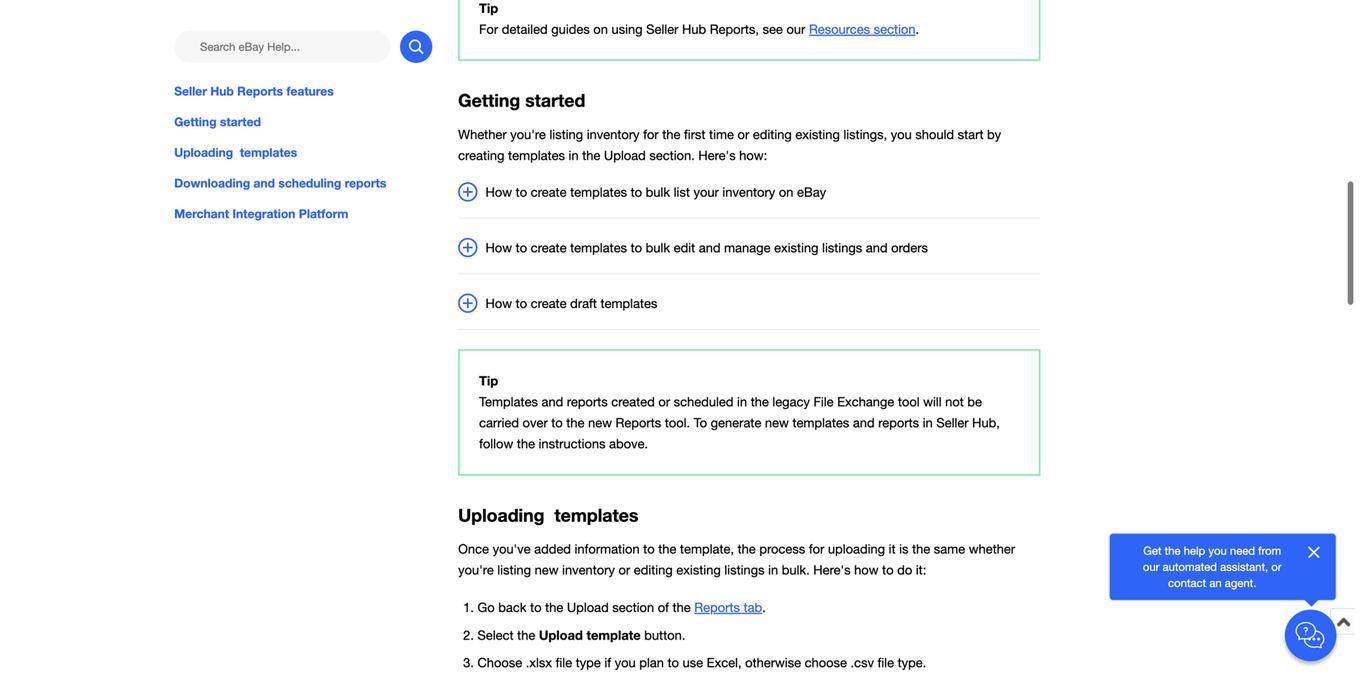 Task type: vqa. For each thing, say whether or not it's contained in the screenshot.
the bottom buyer
no



Task type: describe. For each thing, give the bounding box(es) containing it.
listings,
[[844, 127, 888, 142]]

templates
[[479, 395, 538, 410]]

1 vertical spatial section
[[613, 600, 655, 615]]

2 vertical spatial you
[[615, 656, 636, 670]]

go
[[478, 600, 495, 615]]

reports for tip
[[567, 395, 608, 410]]

inventory inside "once you've added information to the template, the process for uploading it is the same whether you're listing new inventory or editing existing listings in bulk. here's how to do it:"
[[562, 563, 615, 578]]

how to create draft templates button
[[458, 294, 1041, 314]]

1 vertical spatial upload
[[567, 600, 609, 615]]

seller inside the tip templates and reports created or scheduled in the legacy file exchange tool will not be carried over to the new reports tool. to generate new templates and reports in seller hub, follow the instructions above.
[[937, 416, 969, 431]]

by
[[988, 127, 1002, 142]]

be
[[968, 395, 983, 410]]

templates inside the tip templates and reports created or scheduled in the legacy file exchange tool will not be carried over to the new reports tool. to generate new templates and reports in seller hub, follow the instructions above.
[[793, 416, 850, 431]]

.csv
[[851, 656, 874, 670]]

back
[[499, 600, 527, 615]]

in up generate
[[737, 395, 748, 410]]

choose .xlsx file type if you plan to use excel, otherwise choose .csv file type.
[[478, 656, 927, 670]]

otherwise
[[746, 656, 802, 670]]

need
[[1231, 544, 1256, 558]]

type.
[[898, 656, 927, 670]]

how to create templates to bulk list your inventory on ebay button
[[458, 182, 1041, 203]]

to inside the tip templates and reports created or scheduled in the legacy file exchange tool will not be carried over to the new reports tool. to generate new templates and reports in seller hub, follow the instructions above.
[[552, 416, 563, 431]]

process
[[760, 542, 806, 557]]

should
[[916, 127, 955, 142]]

and down exchange
[[853, 416, 875, 431]]

type
[[576, 656, 601, 670]]

the up select the upload template button. at the bottom
[[545, 600, 564, 615]]

you're inside whether you're listing inventory for the first time or editing existing listings, you should start by creating templates in the upload section. here's how:
[[511, 127, 546, 142]]

whether you're listing inventory for the first time or editing existing listings, you should start by creating templates in the upload section. here's how:
[[458, 127, 1002, 163]]

2 file from the left
[[878, 656, 895, 670]]

and inside downloading and scheduling reports link
[[254, 176, 275, 191]]

resources
[[809, 22, 871, 37]]

tip for tip templates and reports created or scheduled in the legacy file exchange tool will not be carried over to the new reports tool. to generate new templates and reports in seller hub, follow the instructions above.
[[479, 373, 498, 389]]

file
[[814, 395, 834, 410]]

uploading
[[828, 542, 886, 557]]

automated
[[1163, 560, 1218, 574]]

seller hub reports features
[[174, 84, 334, 98]]

follow
[[479, 437, 514, 452]]

listing inside whether you're listing inventory for the first time or editing existing listings, you should start by creating templates in the upload section. here's how:
[[550, 127, 583, 142]]

using
[[612, 22, 643, 37]]

to left do
[[883, 563, 894, 578]]

scheduling
[[279, 176, 342, 191]]

how to create templates to bulk list your inventory on ebay
[[486, 185, 827, 200]]

and left manage
[[699, 241, 721, 255]]

same
[[934, 542, 966, 557]]

manage
[[725, 241, 771, 255]]

2 vertical spatial reports
[[879, 416, 920, 431]]

1 vertical spatial started
[[220, 115, 261, 129]]

.xlsx
[[526, 656, 552, 670]]

on inside the tip for detailed guides on using seller hub reports, see our resources section .
[[594, 22, 608, 37]]

0 horizontal spatial .
[[763, 600, 766, 615]]

creating templates
[[458, 148, 565, 163]]

over
[[523, 416, 548, 431]]

downloading
[[174, 176, 250, 191]]

button.
[[645, 628, 686, 643]]

our inside the tip for detailed guides on using seller hub reports, see our resources section .
[[787, 22, 806, 37]]

for
[[479, 22, 499, 37]]

orders
[[892, 241, 929, 255]]

the up instructions
[[567, 416, 585, 431]]

uploading  templates link
[[174, 144, 433, 162]]

1 file from the left
[[556, 656, 572, 670]]

choose
[[805, 656, 847, 670]]

first
[[684, 127, 706, 142]]

0 vertical spatial reports
[[237, 84, 283, 98]]

in down will
[[923, 416, 933, 431]]

template
[[587, 628, 641, 643]]

you're inside "once you've added information to the template, the process for uploading it is the same whether you're listing new inventory or editing existing listings in bulk. here's how to do it:"
[[458, 563, 494, 578]]

how to create templates to bulk edit and manage existing listings and orders
[[486, 241, 929, 255]]

excel,
[[707, 656, 742, 670]]

is
[[900, 542, 909, 557]]

resources section link
[[809, 22, 916, 37]]

0 vertical spatial getting
[[458, 90, 521, 111]]

to left bulk edit
[[631, 241, 642, 255]]

see
[[763, 22, 783, 37]]

reports for downloading
[[345, 176, 387, 191]]

how for how to create templates to bulk list your inventory on ebay
[[486, 185, 512, 200]]

inventory inside whether you're listing inventory for the first time or editing existing listings, you should start by creating templates in the upload section. here's how:
[[587, 127, 640, 142]]

template,
[[680, 542, 734, 557]]

1 vertical spatial uploading  templates
[[458, 505, 639, 526]]

above.
[[609, 437, 648, 452]]

ebay
[[797, 185, 827, 200]]

select
[[478, 628, 514, 643]]

getting started link
[[174, 113, 433, 131]]

choose
[[478, 656, 522, 670]]

platform
[[299, 207, 348, 221]]

do
[[898, 563, 913, 578]]

the right the is on the right bottom
[[913, 542, 931, 557]]

uploading  templates inside uploading  templates link
[[174, 145, 297, 160]]

instructions
[[539, 437, 606, 452]]

reports tab link
[[695, 600, 763, 615]]

in inside "once you've added information to the template, the process for uploading it is the same whether you're listing new inventory or editing existing listings in bulk. here's how to do it:"
[[769, 563, 779, 578]]

how
[[855, 563, 879, 578]]

or inside get the help you need from our automated assistant, or contact an agent.
[[1272, 560, 1282, 574]]

inventory inside dropdown button
[[723, 185, 776, 200]]

time
[[710, 127, 734, 142]]

added
[[534, 542, 571, 557]]

get the help you need from our automated assistant, or contact an agent. tooltip
[[1136, 543, 1290, 592]]

integration
[[233, 207, 296, 221]]

listings inside "once you've added information to the template, the process for uploading it is the same whether you're listing new inventory or editing existing listings in bulk. here's how to do it:"
[[725, 563, 765, 578]]

if
[[605, 656, 611, 670]]

templates up how to create draft templates
[[570, 241, 627, 255]]

information
[[575, 542, 640, 557]]

downloading and scheduling reports
[[174, 176, 387, 191]]

0 horizontal spatial hub
[[210, 84, 234, 98]]

section.
[[650, 148, 695, 163]]

seller inside the tip for detailed guides on using seller hub reports, see our resources section .
[[647, 22, 679, 37]]

downloading and scheduling reports link
[[174, 174, 433, 192]]

how:
[[740, 148, 768, 163]]

it
[[889, 542, 896, 557]]

and left "orders"
[[866, 241, 888, 255]]

reports,
[[710, 22, 759, 37]]

the inside select the upload template button.
[[517, 628, 536, 643]]

existing inside dropdown button
[[775, 241, 819, 255]]

once you've added information to the template, the process for uploading it is the same whether you're listing new inventory or editing existing listings in bulk. here's how to do it:
[[458, 542, 1016, 578]]

whether
[[458, 127, 507, 142]]

contact
[[1169, 577, 1207, 590]]

listings inside dropdown button
[[823, 241, 863, 255]]

once
[[458, 542, 489, 557]]

assistant,
[[1221, 560, 1269, 574]]

seller hub reports features link
[[174, 82, 433, 100]]

scheduled
[[674, 395, 734, 410]]

editing inside whether you're listing inventory for the first time or editing existing listings, you should start by creating templates in the upload section. here's how:
[[753, 127, 792, 142]]



Task type: locate. For each thing, give the bounding box(es) containing it.
for up bulk.
[[809, 542, 825, 557]]

1 vertical spatial getting started
[[174, 115, 261, 129]]

inventory down information
[[562, 563, 615, 578]]

listing up "creating templates"
[[550, 127, 583, 142]]

tool
[[898, 395, 920, 410]]

hub
[[682, 22, 707, 37], [210, 84, 234, 98]]

upload inside whether you're listing inventory for the first time or editing existing listings, you should start by creating templates in the upload section. here's how:
[[604, 148, 646, 163]]

on left using
[[594, 22, 608, 37]]

the up section.
[[663, 127, 681, 142]]

or inside "once you've added information to the template, the process for uploading it is the same whether you're listing new inventory or editing existing listings in bulk. here's how to do it:"
[[619, 563, 631, 578]]

1 vertical spatial listing
[[498, 563, 531, 578]]

you right "if"
[[615, 656, 636, 670]]

the inside get the help you need from our automated assistant, or contact an agent.
[[1165, 544, 1181, 558]]

to left the bulk on the left top of page
[[631, 185, 642, 200]]

1 horizontal spatial editing
[[753, 127, 792, 142]]

getting started down seller hub reports features
[[174, 115, 261, 129]]

0 vertical spatial how
[[486, 185, 512, 200]]

tip up templates at the left of page
[[479, 373, 498, 389]]

reports down "created"
[[616, 416, 662, 431]]

existing left listings,
[[796, 127, 840, 142]]

for inside whether you're listing inventory for the first time or editing existing listings, you should start by creating templates in the upload section. here's how:
[[644, 127, 659, 142]]

1 vertical spatial reports
[[567, 395, 608, 410]]

2 horizontal spatial new
[[765, 416, 789, 431]]

to right information
[[644, 542, 655, 557]]

you're down once
[[458, 563, 494, 578]]

in inside whether you're listing inventory for the first time or editing existing listings, you should start by creating templates in the upload section. here's how:
[[569, 148, 579, 163]]

to inside dropdown button
[[516, 296, 527, 311]]

2 horizontal spatial reports
[[695, 600, 740, 615]]

0 horizontal spatial for
[[644, 127, 659, 142]]

hub,
[[973, 416, 1000, 431]]

listing inside "once you've added information to the template, the process for uploading it is the same whether you're listing new inventory or editing existing listings in bulk. here's how to do it:"
[[498, 563, 531, 578]]

section right resources
[[874, 22, 916, 37]]

reports up platform
[[345, 176, 387, 191]]

templates down file
[[793, 416, 850, 431]]

1 how from the top
[[486, 185, 512, 200]]

existing
[[796, 127, 840, 142], [775, 241, 819, 255], [677, 563, 721, 578]]

1 horizontal spatial you
[[891, 127, 912, 142]]

section
[[874, 22, 916, 37], [613, 600, 655, 615]]

and up over
[[542, 395, 564, 410]]

2 create from the top
[[531, 241, 567, 255]]

here's inside whether you're listing inventory for the first time or editing existing listings, you should start by creating templates in the upload section. here's how:
[[699, 148, 736, 163]]

2 vertical spatial reports
[[695, 600, 740, 615]]

on
[[594, 22, 608, 37], [779, 185, 794, 200]]

. right resources
[[916, 22, 920, 37]]

1 vertical spatial you
[[1209, 544, 1228, 558]]

templates up downloading and scheduling reports
[[240, 145, 297, 160]]

to left create draft
[[516, 296, 527, 311]]

listings up tab
[[725, 563, 765, 578]]

to up how to create draft templates
[[516, 241, 527, 255]]

0 vertical spatial uploading  templates
[[174, 145, 297, 160]]

legacy
[[773, 395, 810, 410]]

1 vertical spatial .
[[763, 600, 766, 615]]

. inside the tip for detailed guides on using seller hub reports, see our resources section .
[[916, 22, 920, 37]]

merchant
[[174, 207, 229, 221]]

merchant integration platform link
[[174, 205, 433, 223]]

1 horizontal spatial reports
[[616, 416, 662, 431]]

0 horizontal spatial new
[[535, 563, 559, 578]]

1 vertical spatial create
[[531, 241, 567, 255]]

you right help
[[1209, 544, 1228, 558]]

tip templates and reports created or scheduled in the legacy file exchange tool will not be carried over to the new reports tool. to generate new templates and reports in seller hub, follow the instructions above.
[[479, 373, 1000, 452]]

you inside whether you're listing inventory for the first time or editing existing listings, you should start by creating templates in the upload section. here's how:
[[891, 127, 912, 142]]

getting started up whether
[[458, 90, 586, 111]]

you
[[891, 127, 912, 142], [1209, 544, 1228, 558], [615, 656, 636, 670]]

or inside whether you're listing inventory for the first time or editing existing listings, you should start by creating templates in the upload section. here's how:
[[738, 127, 750, 142]]

tip for tip for detailed guides on using seller hub reports, see our resources section .
[[479, 0, 498, 16]]

in left bulk.
[[769, 563, 779, 578]]

create
[[531, 185, 567, 200], [531, 241, 567, 255]]

inventory up how to create templates to bulk list your inventory on ebay
[[587, 127, 640, 142]]

the right of
[[673, 600, 691, 615]]

0 vertical spatial listings
[[823, 241, 863, 255]]

0 vertical spatial listing
[[550, 127, 583, 142]]

tip
[[479, 0, 498, 16], [479, 373, 498, 389]]

started
[[525, 90, 586, 111], [220, 115, 261, 129]]

0 vertical spatial you
[[891, 127, 912, 142]]

1 vertical spatial getting
[[174, 115, 217, 129]]

getting up whether
[[458, 90, 521, 111]]

editing up of
[[634, 563, 673, 578]]

hub left 'reports,'
[[682, 22, 707, 37]]

1 horizontal spatial .
[[916, 22, 920, 37]]

the left process
[[738, 542, 756, 557]]

1 vertical spatial existing
[[775, 241, 819, 255]]

0 vertical spatial for
[[644, 127, 659, 142]]

created
[[612, 395, 655, 410]]

0 vertical spatial section
[[874, 22, 916, 37]]

to
[[516, 185, 527, 200], [631, 185, 642, 200], [516, 241, 527, 255], [631, 241, 642, 255], [516, 296, 527, 311], [552, 416, 563, 431], [644, 542, 655, 557], [883, 563, 894, 578], [530, 600, 542, 615], [668, 656, 679, 670]]

new
[[588, 416, 612, 431], [765, 416, 789, 431], [535, 563, 559, 578]]

select the upload template button.
[[478, 628, 686, 643]]

existing down template,
[[677, 563, 721, 578]]

2 horizontal spatial seller
[[937, 416, 969, 431]]

.
[[916, 22, 920, 37], [763, 600, 766, 615]]

the
[[663, 127, 681, 142], [583, 148, 601, 163], [751, 395, 769, 410], [567, 416, 585, 431], [517, 437, 535, 452], [659, 542, 677, 557], [738, 542, 756, 557], [913, 542, 931, 557], [1165, 544, 1181, 558], [545, 600, 564, 615], [673, 600, 691, 615], [517, 628, 536, 643]]

2 tip from the top
[[479, 373, 498, 389]]

templates up information
[[555, 505, 639, 526]]

0 vertical spatial create
[[531, 185, 567, 200]]

or down information
[[619, 563, 631, 578]]

reports inside the tip templates and reports created or scheduled in the legacy file exchange tool will not be carried over to the new reports tool. to generate new templates and reports in seller hub, follow the instructions above.
[[616, 416, 662, 431]]

0 horizontal spatial uploading  templates
[[174, 145, 297, 160]]

to down "creating templates"
[[516, 185, 527, 200]]

0 horizontal spatial on
[[594, 22, 608, 37]]

create up create draft
[[531, 241, 567, 255]]

the left legacy
[[751, 395, 769, 410]]

listings
[[823, 241, 863, 255], [725, 563, 765, 578]]

0 vertical spatial .
[[916, 22, 920, 37]]

0 vertical spatial hub
[[682, 22, 707, 37]]

our right see
[[787, 22, 806, 37]]

how to create draft templates
[[486, 296, 658, 311]]

0 vertical spatial existing
[[796, 127, 840, 142]]

and up the integration
[[254, 176, 275, 191]]

create for how to create templates to bulk list your inventory on ebay
[[531, 185, 567, 200]]

0 horizontal spatial our
[[787, 22, 806, 37]]

the up how to create templates to bulk list your inventory on ebay
[[583, 148, 601, 163]]

existing right manage
[[775, 241, 819, 255]]

upload left section.
[[604, 148, 646, 163]]

0 horizontal spatial getting
[[174, 115, 217, 129]]

1 vertical spatial inventory
[[723, 185, 776, 200]]

or inside the tip templates and reports created or scheduled in the legacy file exchange tool will not be carried over to the new reports tool. to generate new templates and reports in seller hub, follow the instructions above.
[[659, 395, 670, 410]]

started down seller hub reports features
[[220, 115, 261, 129]]

2 how from the top
[[486, 241, 512, 255]]

1 vertical spatial for
[[809, 542, 825, 557]]

reports down search ebay help... text field
[[237, 84, 283, 98]]

reports left tab
[[695, 600, 740, 615]]

agent.
[[1226, 577, 1257, 590]]

1 vertical spatial our
[[1144, 560, 1160, 574]]

1 horizontal spatial started
[[525, 90, 586, 111]]

detailed
[[502, 22, 548, 37]]

new down legacy
[[765, 416, 789, 431]]

1 vertical spatial on
[[779, 185, 794, 200]]

and
[[254, 176, 275, 191], [699, 241, 721, 255], [866, 241, 888, 255], [542, 395, 564, 410], [853, 416, 875, 431]]

0 vertical spatial here's
[[699, 148, 736, 163]]

1 vertical spatial reports
[[616, 416, 662, 431]]

existing inside whether you're listing inventory for the first time or editing existing listings, you should start by creating templates in the upload section. here's how:
[[796, 127, 840, 142]]

editing up how:
[[753, 127, 792, 142]]

an
[[1210, 577, 1222, 590]]

1 horizontal spatial our
[[1144, 560, 1160, 574]]

start
[[958, 127, 984, 142]]

. down "once you've added information to the template, the process for uploading it is the same whether you're listing new inventory or editing existing listings in bulk. here's how to do it:"
[[763, 600, 766, 615]]

listing down you've
[[498, 563, 531, 578]]

here's inside "once you've added information to the template, the process for uploading it is the same whether you're listing new inventory or editing existing listings in bulk. here's how to do it:"
[[814, 563, 851, 578]]

0 horizontal spatial listings
[[725, 563, 765, 578]]

create down "creating templates"
[[531, 185, 567, 200]]

0 vertical spatial inventory
[[587, 127, 640, 142]]

you're up "creating templates"
[[511, 127, 546, 142]]

1 vertical spatial you're
[[458, 563, 494, 578]]

listings down ebay
[[823, 241, 863, 255]]

templates left the bulk on the left top of page
[[570, 185, 627, 200]]

1 vertical spatial editing
[[634, 563, 673, 578]]

templates inside dropdown button
[[601, 296, 658, 311]]

1 horizontal spatial new
[[588, 416, 612, 431]]

the up .xlsx
[[517, 628, 536, 643]]

use
[[683, 656, 704, 670]]

0 horizontal spatial editing
[[634, 563, 673, 578]]

getting started
[[458, 90, 586, 111], [174, 115, 261, 129]]

tip inside the tip templates and reports created or scheduled in the legacy file exchange tool will not be carried over to the new reports tool. to generate new templates and reports in seller hub, follow the instructions above.
[[479, 373, 498, 389]]

your
[[694, 185, 719, 200]]

generate
[[711, 416, 762, 431]]

1 tip from the top
[[479, 0, 498, 16]]

on inside 'how to create templates to bulk list your inventory on ebay' dropdown button
[[779, 185, 794, 200]]

0 vertical spatial upload
[[604, 148, 646, 163]]

you left "should"
[[891, 127, 912, 142]]

started up "creating templates"
[[525, 90, 586, 111]]

you've
[[493, 542, 531, 557]]

new inside "once you've added information to the template, the process for uploading it is the same whether you're listing new inventory or editing existing listings in bulk. here's how to do it:"
[[535, 563, 559, 578]]

0 horizontal spatial file
[[556, 656, 572, 670]]

in right "creating templates"
[[569, 148, 579, 163]]

plan
[[640, 656, 664, 670]]

0 vertical spatial you're
[[511, 127, 546, 142]]

inventory
[[587, 127, 640, 142], [723, 185, 776, 200], [562, 563, 615, 578]]

our inside get the help you need from our automated assistant, or contact an agent.
[[1144, 560, 1160, 574]]

existing inside "once you've added information to the template, the process for uploading it is the same whether you're listing new inventory or editing existing listings in bulk. here's how to do it:"
[[677, 563, 721, 578]]

1 horizontal spatial reports
[[567, 395, 608, 410]]

0 horizontal spatial section
[[613, 600, 655, 615]]

1 horizontal spatial for
[[809, 542, 825, 557]]

0 vertical spatial our
[[787, 22, 806, 37]]

or right time in the top of the page
[[738, 127, 750, 142]]

our
[[787, 22, 806, 37], [1144, 560, 1160, 574]]

0 horizontal spatial started
[[220, 115, 261, 129]]

0 horizontal spatial getting started
[[174, 115, 261, 129]]

uploading  templates up added
[[458, 505, 639, 526]]

tip inside the tip for detailed guides on using seller hub reports, see our resources section .
[[479, 0, 498, 16]]

or down from on the right of page
[[1272, 560, 1282, 574]]

2 vertical spatial upload
[[539, 628, 583, 643]]

1 vertical spatial here's
[[814, 563, 851, 578]]

for up section.
[[644, 127, 659, 142]]

you inside get the help you need from our automated assistant, or contact an agent.
[[1209, 544, 1228, 558]]

editing inside "once you've added information to the template, the process for uploading it is the same whether you're listing new inventory or editing existing listings in bulk. here's how to do it:"
[[634, 563, 673, 578]]

1 horizontal spatial on
[[779, 185, 794, 200]]

from
[[1259, 544, 1282, 558]]

list
[[674, 185, 690, 200]]

our down get
[[1144, 560, 1160, 574]]

0 horizontal spatial seller
[[174, 84, 207, 98]]

1 vertical spatial listings
[[725, 563, 765, 578]]

1 horizontal spatial here's
[[814, 563, 851, 578]]

Search eBay Help... text field
[[174, 31, 391, 63]]

listing
[[550, 127, 583, 142], [498, 563, 531, 578]]

or
[[738, 127, 750, 142], [659, 395, 670, 410], [1272, 560, 1282, 574], [619, 563, 631, 578]]

0 vertical spatial getting started
[[458, 90, 586, 111]]

0 horizontal spatial you
[[615, 656, 636, 670]]

new up instructions
[[588, 416, 612, 431]]

1 vertical spatial seller
[[174, 84, 207, 98]]

file left type
[[556, 656, 572, 670]]

to right back
[[530, 600, 542, 615]]

the down over
[[517, 437, 535, 452]]

1 create from the top
[[531, 185, 567, 200]]

upload up select the upload template button. at the bottom
[[567, 600, 609, 615]]

on left ebay
[[779, 185, 794, 200]]

2 vertical spatial existing
[[677, 563, 721, 578]]

the left template,
[[659, 542, 677, 557]]

you're
[[511, 127, 546, 142], [458, 563, 494, 578]]

get the help you need from our automated assistant, or contact an agent.
[[1144, 544, 1282, 590]]

create draft
[[531, 296, 597, 311]]

create for how to create templates to bulk edit and manage existing listings and orders
[[531, 241, 567, 255]]

file right .csv
[[878, 656, 895, 670]]

reports down the tool
[[879, 416, 920, 431]]

to right over
[[552, 416, 563, 431]]

3 how from the top
[[486, 296, 512, 311]]

0 vertical spatial seller
[[647, 22, 679, 37]]

bulk.
[[782, 563, 810, 578]]

to
[[694, 416, 708, 431]]

reports
[[237, 84, 283, 98], [616, 416, 662, 431], [695, 600, 740, 615]]

0 vertical spatial reports
[[345, 176, 387, 191]]

editing
[[753, 127, 792, 142], [634, 563, 673, 578]]

hub inside the tip for detailed guides on using seller hub reports, see our resources section .
[[682, 22, 707, 37]]

here's down time in the top of the page
[[699, 148, 736, 163]]

0 horizontal spatial reports
[[237, 84, 283, 98]]

hub down search ebay help... text field
[[210, 84, 234, 98]]

new down added
[[535, 563, 559, 578]]

not
[[946, 395, 964, 410]]

uploading  templates up downloading
[[174, 145, 297, 160]]

1 horizontal spatial seller
[[647, 22, 679, 37]]

how to create templates to bulk edit and manage existing listings and orders button
[[458, 238, 1041, 258]]

2 vertical spatial inventory
[[562, 563, 615, 578]]

templates right create draft
[[601, 296, 658, 311]]

0 horizontal spatial reports
[[345, 176, 387, 191]]

1 horizontal spatial getting
[[458, 90, 521, 111]]

carried
[[479, 416, 519, 431]]

1 horizontal spatial listing
[[550, 127, 583, 142]]

features
[[287, 84, 334, 98]]

section inside the tip for detailed guides on using seller hub reports, see our resources section .
[[874, 22, 916, 37]]

get
[[1144, 544, 1162, 558]]

tip up for
[[479, 0, 498, 16]]

1 horizontal spatial uploading  templates
[[458, 505, 639, 526]]

1 horizontal spatial section
[[874, 22, 916, 37]]

1 vertical spatial tip
[[479, 373, 498, 389]]

0 vertical spatial on
[[594, 22, 608, 37]]

to left use
[[668, 656, 679, 670]]

bulk edit
[[646, 241, 696, 255]]

whether
[[969, 542, 1016, 557]]

upload up .xlsx
[[539, 628, 583, 643]]

getting up downloading
[[174, 115, 217, 129]]

help
[[1184, 544, 1206, 558]]

inventory down how:
[[723, 185, 776, 200]]

for inside "once you've added information to the template, the process for uploading it is the same whether you're listing new inventory or editing existing listings in bulk. here's how to do it:"
[[809, 542, 825, 557]]

upload
[[604, 148, 646, 163], [567, 600, 609, 615], [539, 628, 583, 643]]

0 horizontal spatial you're
[[458, 563, 494, 578]]

tab
[[744, 600, 763, 615]]

0 horizontal spatial listing
[[498, 563, 531, 578]]

1 horizontal spatial getting started
[[458, 90, 586, 111]]

1 horizontal spatial hub
[[682, 22, 707, 37]]

1 horizontal spatial you're
[[511, 127, 546, 142]]

reports up instructions
[[567, 395, 608, 410]]

1 horizontal spatial listings
[[823, 241, 863, 255]]

here's down "uploading"
[[814, 563, 851, 578]]

bulk
[[646, 185, 670, 200]]

1 vertical spatial hub
[[210, 84, 234, 98]]

how for how to create draft templates
[[486, 296, 512, 311]]

the right get
[[1165, 544, 1181, 558]]

2 horizontal spatial you
[[1209, 544, 1228, 558]]

how for how to create templates to bulk edit and manage existing listings and orders
[[486, 241, 512, 255]]

0 vertical spatial editing
[[753, 127, 792, 142]]

or up tool.
[[659, 395, 670, 410]]

0 vertical spatial tip
[[479, 0, 498, 16]]

2 horizontal spatial reports
[[879, 416, 920, 431]]

section left of
[[613, 600, 655, 615]]

1 horizontal spatial file
[[878, 656, 895, 670]]

how inside dropdown button
[[486, 296, 512, 311]]



